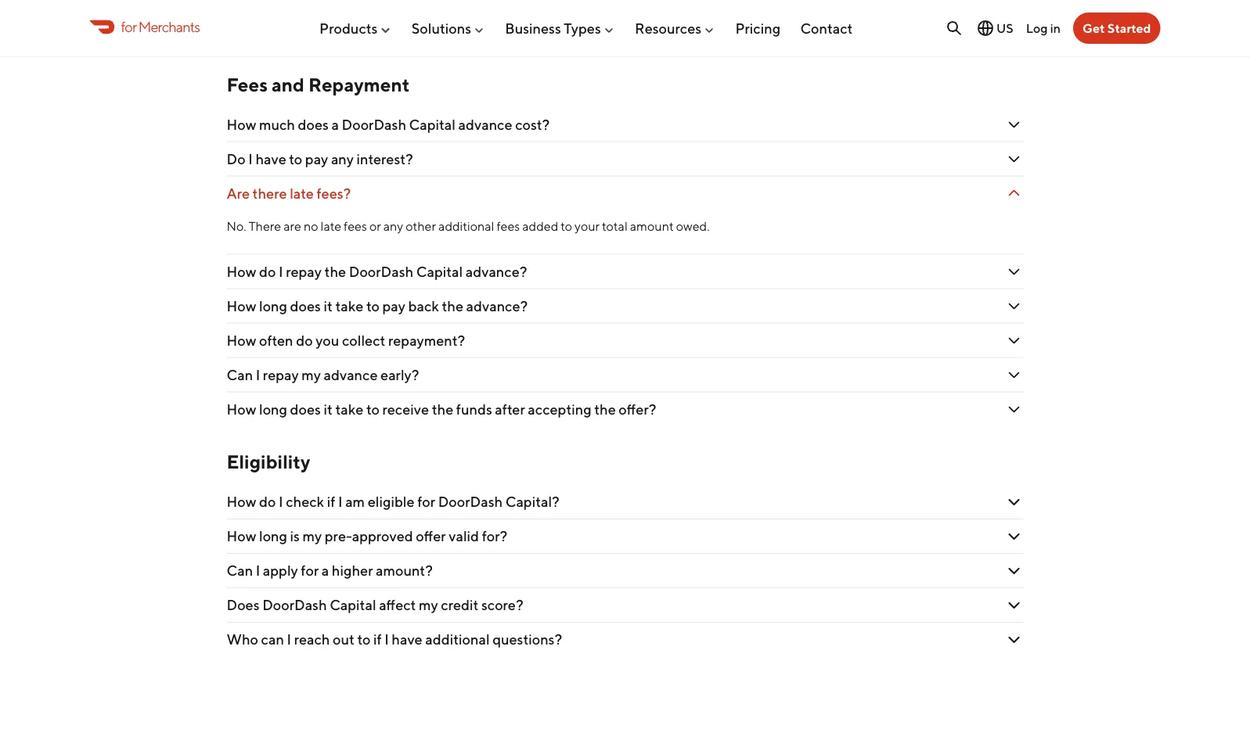 Task type: locate. For each thing, give the bounding box(es) containing it.
no.
[[227, 219, 246, 234]]

is
[[266, 24, 275, 40], [290, 529, 300, 546]]

1 how from the top
[[227, 116, 256, 133]]

pay up "fees?"
[[305, 151, 328, 168]]

repayment?
[[388, 332, 465, 349]]

0 vertical spatial does
[[298, 116, 329, 133]]

does for how long does it take to receive the funds after accepting the offer?
[[290, 401, 321, 418]]

3 how from the top
[[227, 298, 256, 315]]

any right or
[[383, 219, 403, 234]]

4 chevron down image from the top
[[1005, 297, 1024, 316]]

0 vertical spatial a
[[332, 116, 339, 133]]

advance down how often do you collect repayment?
[[324, 367, 378, 384]]

late right no
[[321, 219, 341, 234]]

0 vertical spatial my
[[302, 367, 321, 384]]

advance? down the no. there are no late fees or any other additional fees added to your total amount owed.
[[466, 264, 527, 280]]

your
[[575, 219, 600, 234]]

to
[[289, 151, 302, 168], [561, 219, 572, 234], [366, 298, 380, 315], [366, 401, 380, 418], [357, 632, 371, 649]]

solutions
[[412, 20, 471, 37]]

5 how from the top
[[227, 401, 256, 418]]

take up how often do you collect repayment?
[[335, 298, 364, 315]]

have up there
[[256, 151, 286, 168]]

if left am on the left
[[327, 494, 335, 511]]

1 vertical spatial advance
[[324, 367, 378, 384]]

a up do i have to pay any interest?
[[332, 116, 339, 133]]

advance? right back
[[466, 298, 528, 315]]

how for how long does it take to pay back the advance?
[[227, 298, 256, 315]]

to left the receive
[[366, 401, 380, 418]]

are
[[284, 219, 301, 234]]

does up do i have to pay any interest?
[[298, 116, 329, 133]]

7 chevron down image from the top
[[1005, 562, 1024, 581]]

my for advance
[[302, 367, 321, 384]]

any
[[331, 151, 354, 168], [383, 219, 403, 234]]

0 horizontal spatial for
[[121, 18, 136, 35]]

do for check
[[259, 494, 276, 511]]

3 chevron down image from the top
[[1005, 332, 1024, 351]]

5 chevron down image from the top
[[1005, 493, 1024, 512]]

it down can i repay my advance early?
[[324, 401, 333, 418]]

business types link
[[505, 13, 615, 43]]

4 chevron down image from the top
[[1005, 401, 1024, 419]]

have down affect
[[392, 632, 423, 649]]

1 vertical spatial capital
[[416, 264, 463, 280]]

chevron down image for how long is my pre-approved offer valid for?
[[1005, 528, 1024, 547]]

0 vertical spatial for
[[121, 18, 136, 35]]

0 vertical spatial do
[[259, 264, 276, 280]]

the
[[325, 264, 346, 280], [442, 298, 464, 315], [432, 401, 454, 418], [594, 401, 616, 418]]

to right out
[[357, 632, 371, 649]]

0 horizontal spatial advance
[[324, 367, 378, 384]]

1 vertical spatial long
[[259, 401, 287, 418]]

2 long from the top
[[259, 401, 287, 418]]

is down check
[[290, 529, 300, 546]]

my left pre-
[[303, 529, 322, 546]]

what
[[227, 24, 263, 40]]

capital up back
[[416, 264, 463, 280]]

chevron down image for are there late fees?
[[1005, 185, 1024, 203]]

valid
[[449, 529, 479, 546]]

1 vertical spatial advance?
[[466, 298, 528, 315]]

approved
[[352, 529, 413, 546]]

resources
[[635, 20, 702, 37]]

for right apply in the bottom of the page
[[301, 563, 319, 580]]

repay down often
[[263, 367, 299, 384]]

0 vertical spatial long
[[259, 298, 287, 315]]

2 vertical spatial long
[[259, 529, 287, 546]]

1 horizontal spatial if
[[373, 632, 382, 649]]

take
[[335, 298, 364, 315], [335, 401, 364, 418]]

chevron down image
[[1005, 23, 1024, 42], [1005, 116, 1024, 134], [1005, 185, 1024, 203], [1005, 297, 1024, 316], [1005, 366, 1024, 385], [1005, 528, 1024, 547], [1005, 562, 1024, 581], [1005, 631, 1024, 650]]

if
[[327, 494, 335, 511], [373, 632, 382, 649]]

doordash
[[342, 116, 406, 133], [349, 264, 414, 280], [438, 494, 503, 511], [262, 598, 327, 614]]

1 vertical spatial a
[[322, 563, 329, 580]]

1 can from the top
[[227, 367, 253, 384]]

chevron down image for how long does it take to receive the funds after accepting the offer?
[[1005, 401, 1024, 419]]

0 horizontal spatial have
[[256, 151, 286, 168]]

advance left the cost?
[[459, 116, 513, 133]]

late
[[290, 185, 314, 202], [321, 219, 341, 234]]

1 vertical spatial repay
[[263, 367, 299, 384]]

6 chevron down image from the top
[[1005, 597, 1024, 616]]

2 vertical spatial does
[[290, 401, 321, 418]]

can i apply for a higher amount?
[[227, 563, 436, 580]]

0 vertical spatial can
[[227, 367, 253, 384]]

0 vertical spatial it
[[324, 298, 333, 315]]

how for how often do you collect repayment?
[[227, 332, 256, 349]]

1 chevron down image from the top
[[1005, 23, 1024, 42]]

my
[[302, 367, 321, 384], [303, 529, 322, 546], [419, 598, 438, 614]]

a left higher
[[322, 563, 329, 580]]

the up how long does it take to pay back the advance?
[[325, 264, 346, 280]]

0 vertical spatial if
[[327, 494, 335, 511]]

for up offer
[[418, 494, 435, 511]]

1 take from the top
[[335, 298, 364, 315]]

can
[[261, 632, 284, 649]]

1 long from the top
[[259, 298, 287, 315]]

1 it from the top
[[324, 298, 333, 315]]

1 horizontal spatial have
[[392, 632, 423, 649]]

fees and repayment
[[227, 74, 410, 96]]

0 vertical spatial take
[[335, 298, 364, 315]]

who
[[227, 632, 258, 649]]

2 vertical spatial for
[[301, 563, 319, 580]]

8 chevron down image from the top
[[1005, 631, 1024, 650]]

2 take from the top
[[335, 401, 364, 418]]

can
[[227, 367, 253, 384], [227, 563, 253, 580]]

doordash down apply in the bottom of the page
[[262, 598, 327, 614]]

3 long from the top
[[259, 529, 287, 546]]

eligible
[[368, 494, 415, 511]]

my for pre-
[[303, 529, 322, 546]]

additional down credit
[[425, 632, 490, 649]]

1 horizontal spatial for
[[301, 563, 319, 580]]

fees left or
[[344, 219, 367, 234]]

chevron down image for do i have to pay any interest?
[[1005, 150, 1024, 169]]

0 horizontal spatial late
[[290, 185, 314, 202]]

0 vertical spatial additional
[[439, 219, 494, 234]]

take for receive
[[335, 401, 364, 418]]

added
[[522, 219, 559, 234]]

interest?
[[357, 151, 413, 168]]

1 vertical spatial can
[[227, 563, 253, 580]]

additional right "other" at the left of page
[[439, 219, 494, 234]]

7 how from the top
[[227, 529, 256, 546]]

chevron down image for how much does a doordash capital advance cost?
[[1005, 116, 1024, 134]]

for inside "link"
[[121, 18, 136, 35]]

to for i
[[357, 632, 371, 649]]

long for how long is my pre-approved offer valid for?
[[259, 529, 287, 546]]

repay down no
[[286, 264, 322, 280]]

have
[[256, 151, 286, 168], [392, 632, 423, 649]]

do left you at the top left
[[296, 332, 313, 349]]

does up you at the top left
[[290, 298, 321, 315]]

advance
[[459, 116, 513, 133], [324, 367, 378, 384]]

my right affect
[[419, 598, 438, 614]]

offer?
[[619, 401, 656, 418]]

0 vertical spatial advance?
[[466, 264, 527, 280]]

no. there are no late fees or any other additional fees added to your total amount owed.
[[227, 219, 710, 234]]

1 chevron down image from the top
[[1005, 150, 1024, 169]]

advance?
[[466, 264, 527, 280], [466, 298, 528, 315]]

2 vertical spatial capital
[[330, 598, 376, 614]]

fees
[[344, 219, 367, 234], [497, 219, 520, 234]]

capital down higher
[[330, 598, 376, 614]]

1 horizontal spatial fees
[[497, 219, 520, 234]]

accepting
[[528, 401, 592, 418]]

how long is my pre-approved offer valid for?
[[227, 529, 508, 546]]

funds
[[456, 401, 492, 418]]

0 vertical spatial pay
[[305, 151, 328, 168]]

do
[[259, 264, 276, 280], [296, 332, 313, 349], [259, 494, 276, 511]]

how for how long does it take to receive the funds after accepting the offer?
[[227, 401, 256, 418]]

long up apply in the bottom of the page
[[259, 529, 287, 546]]

how much does a doordash capital advance cost?
[[227, 116, 550, 133]]

long up eligibility
[[259, 401, 287, 418]]

1 vertical spatial take
[[335, 401, 364, 418]]

it up you at the top left
[[324, 298, 333, 315]]

0 vertical spatial advance
[[459, 116, 513, 133]]

6 how from the top
[[227, 494, 256, 511]]

4 how from the top
[[227, 332, 256, 349]]

for merchants link
[[90, 16, 200, 37]]

after
[[495, 401, 525, 418]]

i
[[248, 151, 253, 168], [279, 264, 283, 280], [256, 367, 260, 384], [279, 494, 283, 511], [338, 494, 343, 511], [256, 563, 260, 580], [287, 632, 291, 649], [385, 632, 389, 649]]

0 vertical spatial any
[[331, 151, 354, 168]]

late left "fees?"
[[290, 185, 314, 202]]

additional
[[439, 219, 494, 234], [425, 632, 490, 649]]

in
[[1051, 21, 1061, 35]]

long for how long does it take to receive the funds after accepting the offer?
[[259, 401, 287, 418]]

how
[[227, 116, 256, 133], [227, 264, 256, 280], [227, 298, 256, 315], [227, 332, 256, 349], [227, 401, 256, 418], [227, 494, 256, 511], [227, 529, 256, 546]]

does
[[298, 116, 329, 133], [290, 298, 321, 315], [290, 401, 321, 418]]

for
[[121, 18, 136, 35], [418, 494, 435, 511], [301, 563, 319, 580]]

chevron down image
[[1005, 150, 1024, 169], [1005, 263, 1024, 282], [1005, 332, 1024, 351], [1005, 401, 1024, 419], [1005, 493, 1024, 512], [1005, 597, 1024, 616]]

apply
[[263, 563, 298, 580]]

1 horizontal spatial advance
[[459, 116, 513, 133]]

1 horizontal spatial a
[[332, 116, 339, 133]]

doordash up 'interest?'
[[342, 116, 406, 133]]

take down can i repay my advance early?
[[335, 401, 364, 418]]

for?
[[482, 529, 508, 546]]

1 vertical spatial does
[[290, 298, 321, 315]]

2 fees from the left
[[497, 219, 520, 234]]

2 chevron down image from the top
[[1005, 263, 1024, 282]]

i down often
[[256, 367, 260, 384]]

pay left back
[[383, 298, 406, 315]]

3 chevron down image from the top
[[1005, 185, 1024, 203]]

how for how long is my pre-approved offer valid for?
[[227, 529, 256, 546]]

it for receive
[[324, 401, 333, 418]]

long up often
[[259, 298, 287, 315]]

capital up 'interest?'
[[409, 116, 456, 133]]

0 horizontal spatial is
[[266, 24, 275, 40]]

0 vertical spatial have
[[256, 151, 286, 168]]

2 it from the top
[[324, 401, 333, 418]]

i right do
[[248, 151, 253, 168]]

to down "how do i repay the doordash capital advance?"
[[366, 298, 380, 315]]

0 horizontal spatial pay
[[305, 151, 328, 168]]

to left "your"
[[561, 219, 572, 234]]

capital?
[[506, 494, 560, 511]]

2 horizontal spatial for
[[418, 494, 435, 511]]

i right can
[[287, 632, 291, 649]]

is right what
[[266, 24, 275, 40]]

1 vertical spatial it
[[324, 401, 333, 418]]

1 vertical spatial my
[[303, 529, 322, 546]]

can for can i repay my advance early?
[[227, 367, 253, 384]]

if right out
[[373, 632, 382, 649]]

0 vertical spatial late
[[290, 185, 314, 202]]

a
[[332, 116, 339, 133], [322, 563, 329, 580]]

fees left the added
[[497, 219, 520, 234]]

and
[[272, 74, 305, 96]]

can i repay my advance early?
[[227, 367, 419, 384]]

what is parafin?
[[227, 24, 331, 40]]

5 chevron down image from the top
[[1005, 366, 1024, 385]]

2 how from the top
[[227, 264, 256, 280]]

capital
[[409, 116, 456, 133], [416, 264, 463, 280], [330, 598, 376, 614]]

1 horizontal spatial any
[[383, 219, 403, 234]]

1 vertical spatial late
[[321, 219, 341, 234]]

for left merchants
[[121, 18, 136, 35]]

early?
[[381, 367, 419, 384]]

2 vertical spatial do
[[259, 494, 276, 511]]

do down there
[[259, 264, 276, 280]]

pay
[[305, 151, 328, 168], [383, 298, 406, 315]]

pricing
[[736, 20, 781, 37]]

1 horizontal spatial late
[[321, 219, 341, 234]]

often
[[259, 332, 293, 349]]

globe line image
[[976, 19, 995, 38]]

6 chevron down image from the top
[[1005, 528, 1024, 547]]

0 horizontal spatial fees
[[344, 219, 367, 234]]

it
[[324, 298, 333, 315], [324, 401, 333, 418]]

my down you at the top left
[[302, 367, 321, 384]]

any up "fees?"
[[331, 151, 354, 168]]

parafin?
[[278, 24, 331, 40]]

2 can from the top
[[227, 563, 253, 580]]

2 chevron down image from the top
[[1005, 116, 1024, 134]]

1 vertical spatial additional
[[425, 632, 490, 649]]

0 horizontal spatial a
[[322, 563, 329, 580]]

how do i check if i am eligible for doordash capital?
[[227, 494, 560, 511]]

1 vertical spatial is
[[290, 529, 300, 546]]

no
[[304, 219, 318, 234]]

does down can i repay my advance early?
[[290, 401, 321, 418]]

log
[[1026, 21, 1048, 35]]

types
[[564, 20, 601, 37]]

1 vertical spatial pay
[[383, 298, 406, 315]]

do left check
[[259, 494, 276, 511]]

contact
[[801, 20, 853, 37]]



Task type: describe. For each thing, give the bounding box(es) containing it.
products link
[[319, 13, 392, 43]]

repayment
[[308, 74, 410, 96]]

who can i reach out to if i have additional questions?
[[227, 632, 562, 649]]

score?
[[482, 598, 524, 614]]

back
[[408, 298, 439, 315]]

affect
[[379, 598, 416, 614]]

solutions link
[[412, 13, 486, 43]]

i left apply in the bottom of the page
[[256, 563, 260, 580]]

chevron down image for how long does it take to pay back the advance?
[[1005, 297, 1024, 316]]

or
[[370, 219, 381, 234]]

doordash up valid
[[438, 494, 503, 511]]

0 vertical spatial capital
[[409, 116, 456, 133]]

cost?
[[515, 116, 550, 133]]

to for back
[[366, 298, 380, 315]]

receive
[[383, 401, 429, 418]]

chevron down image for how do i repay the doordash capital advance?
[[1005, 263, 1024, 282]]

does for how long does it take to pay back the advance?
[[290, 298, 321, 315]]

get
[[1083, 21, 1105, 36]]

fees
[[227, 74, 268, 96]]

how for how much does a doordash capital advance cost?
[[227, 116, 256, 133]]

get started
[[1083, 21, 1151, 36]]

reach
[[294, 632, 330, 649]]

am
[[345, 494, 365, 511]]

other
[[406, 219, 436, 234]]

how long does it take to pay back the advance?
[[227, 298, 528, 315]]

1 fees from the left
[[344, 219, 367, 234]]

can for can i apply for a higher amount?
[[227, 563, 253, 580]]

for merchants
[[121, 18, 200, 35]]

log in
[[1026, 21, 1061, 35]]

do
[[227, 151, 246, 168]]

i left check
[[279, 494, 283, 511]]

it for pay
[[324, 298, 333, 315]]

chevron down image for does doordash capital affect my credit score?
[[1005, 597, 1024, 616]]

does doordash capital affect my credit score?
[[227, 598, 526, 614]]

chevron down image for who can i reach out to if i have additional questions?
[[1005, 631, 1024, 650]]

business
[[505, 20, 561, 37]]

chevron down image for what is parafin?
[[1005, 23, 1024, 42]]

merchants
[[138, 18, 200, 35]]

1 horizontal spatial pay
[[383, 298, 406, 315]]

chevron down image for can i apply for a higher amount?
[[1005, 562, 1024, 581]]

there
[[253, 185, 287, 202]]

i down does doordash capital affect my credit score?
[[385, 632, 389, 649]]

started
[[1108, 21, 1151, 36]]

eligibility
[[227, 452, 311, 474]]

are there late fees?
[[227, 185, 354, 202]]

doordash up how long does it take to pay back the advance?
[[349, 264, 414, 280]]

how do i repay the doordash capital advance?
[[227, 264, 527, 280]]

check
[[286, 494, 324, 511]]

do for repay
[[259, 264, 276, 280]]

long for how long does it take to pay back the advance?
[[259, 298, 287, 315]]

much
[[259, 116, 295, 133]]

chevron down image for how do i check if i am eligible for doordash capital?
[[1005, 493, 1024, 512]]

us
[[997, 21, 1014, 36]]

2 vertical spatial my
[[419, 598, 438, 614]]

the left funds
[[432, 401, 454, 418]]

amount
[[630, 219, 674, 234]]

contact link
[[801, 13, 853, 43]]

0 vertical spatial is
[[266, 24, 275, 40]]

0 horizontal spatial if
[[327, 494, 335, 511]]

the right back
[[442, 298, 464, 315]]

how long does it take to receive the funds after accepting the offer?
[[227, 401, 656, 418]]

owed.
[[676, 219, 710, 234]]

how for how do i check if i am eligible for doordash capital?
[[227, 494, 256, 511]]

questions?
[[493, 632, 562, 649]]

pre-
[[325, 529, 352, 546]]

additional for other
[[439, 219, 494, 234]]

collect
[[342, 332, 386, 349]]

additional for have
[[425, 632, 490, 649]]

to for the
[[366, 401, 380, 418]]

you
[[316, 332, 339, 349]]

how often do you collect repayment?
[[227, 332, 468, 349]]

0 vertical spatial repay
[[286, 264, 322, 280]]

chevron down image for can i repay my advance early?
[[1005, 366, 1024, 385]]

i left am on the left
[[338, 494, 343, 511]]

1 vertical spatial for
[[418, 494, 435, 511]]

does for how much does a doordash capital advance cost?
[[298, 116, 329, 133]]

to up are there late fees?
[[289, 151, 302, 168]]

there
[[249, 219, 281, 234]]

business types
[[505, 20, 601, 37]]

get started button
[[1074, 13, 1161, 44]]

higher
[[332, 563, 373, 580]]

fees?
[[317, 185, 351, 202]]

chevron down image for how often do you collect repayment?
[[1005, 332, 1024, 351]]

1 horizontal spatial is
[[290, 529, 300, 546]]

offer
[[416, 529, 446, 546]]

resources link
[[635, 13, 716, 43]]

pricing link
[[736, 13, 781, 43]]

does
[[227, 598, 260, 614]]

1 vertical spatial any
[[383, 219, 403, 234]]

1 vertical spatial have
[[392, 632, 423, 649]]

products
[[319, 20, 378, 37]]

do i have to pay any interest?
[[227, 151, 413, 168]]

out
[[333, 632, 355, 649]]

1 vertical spatial if
[[373, 632, 382, 649]]

how for how do i repay the doordash capital advance?
[[227, 264, 256, 280]]

the left the offer? at the bottom of page
[[594, 401, 616, 418]]

take for pay
[[335, 298, 364, 315]]

1 vertical spatial do
[[296, 332, 313, 349]]

amount?
[[376, 563, 433, 580]]

total
[[602, 219, 628, 234]]

credit
[[441, 598, 479, 614]]

i down there
[[279, 264, 283, 280]]

are
[[227, 185, 250, 202]]

log in link
[[1026, 21, 1061, 35]]

0 horizontal spatial any
[[331, 151, 354, 168]]



Task type: vqa. For each thing, say whether or not it's contained in the screenshot.
Frequently
no



